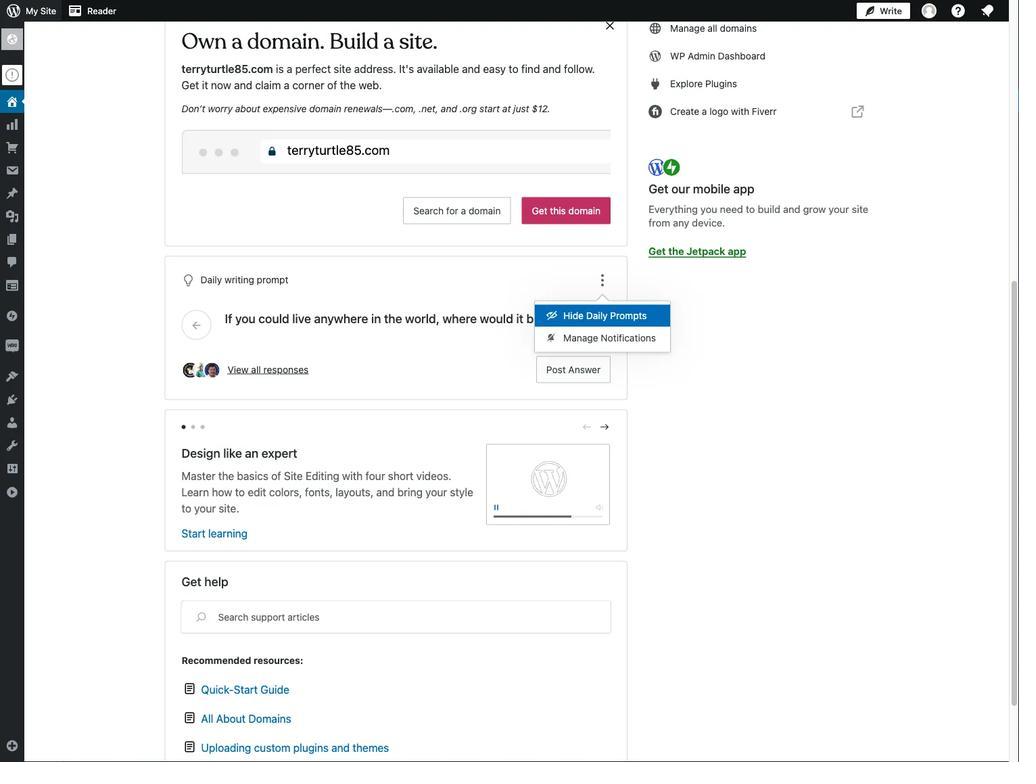 Task type: locate. For each thing, give the bounding box(es) containing it.
daily left writing
[[201, 274, 222, 286]]

domain down corner
[[309, 103, 342, 114]]

my profile image
[[922, 3, 937, 18]]

site up the colors,
[[284, 470, 303, 482]]

start
[[480, 103, 500, 114]]

daily inside button
[[587, 310, 608, 321]]

manage notifications link
[[535, 327, 671, 349]]

1 vertical spatial site.
[[219, 502, 239, 515]]

all
[[708, 23, 718, 34], [251, 364, 261, 375]]

renewals—.com,
[[344, 103, 416, 114]]

Search search field
[[218, 605, 608, 631]]

all right 'view' at the left top
[[251, 364, 261, 375]]

0 horizontal spatial it
[[202, 79, 208, 92]]

tooltip containing hide daily prompts
[[535, 294, 671, 353]]

1 horizontal spatial all
[[708, 23, 718, 34]]

all for view
[[251, 364, 261, 375]]

with
[[732, 106, 750, 117], [342, 470, 363, 482]]

a right is
[[287, 63, 293, 75]]

2 horizontal spatial domain
[[569, 205, 601, 216]]

0 vertical spatial you
[[701, 203, 718, 215]]

the up how
[[218, 470, 234, 482]]

it left be? on the right top
[[517, 312, 524, 326]]

fiverr
[[752, 106, 777, 117]]

recommended resources element
[[165, 673, 627, 763]]

get for get the jetpack app
[[649, 245, 666, 257]]

site.
[[399, 28, 438, 55], [219, 502, 239, 515]]

a
[[232, 28, 243, 55], [384, 28, 395, 55], [287, 63, 293, 75], [284, 79, 290, 92], [702, 106, 707, 117], [461, 205, 466, 216]]

get left this
[[532, 205, 548, 216]]

need
[[720, 203, 744, 215]]

write
[[880, 6, 903, 16]]

0 vertical spatial your
[[829, 203, 850, 215]]

0 horizontal spatial of
[[271, 470, 281, 482]]

to inside everything you need to build and grow your site from any device.
[[746, 203, 756, 215]]

bring
[[398, 486, 423, 499]]

create
[[671, 106, 700, 117]]

site
[[40, 6, 56, 16], [284, 470, 303, 482]]

of up the colors,
[[271, 470, 281, 482]]

1 vertical spatial you
[[235, 312, 256, 326]]

create a logo with fiverr
[[671, 106, 777, 117]]

basics
[[237, 470, 269, 482]]

0 horizontal spatial domain
[[309, 103, 342, 114]]

1 horizontal spatial daily
[[587, 310, 608, 321]]

domain right the "for"
[[469, 205, 501, 216]]

daily writing prompt
[[201, 274, 289, 286]]

you inside everything you need to build and grow your site from any device.
[[701, 203, 718, 215]]

don't
[[182, 103, 205, 114]]

my site link
[[0, 0, 62, 22]]

answered users image
[[182, 362, 199, 379], [193, 362, 210, 379], [203, 362, 221, 379]]

the
[[340, 79, 356, 92], [669, 245, 685, 257], [384, 312, 402, 326], [218, 470, 234, 482]]

my site
[[26, 6, 56, 16]]

1 answered users image from the left
[[182, 362, 199, 379]]

writing
[[225, 274, 254, 286]]

1 vertical spatial site
[[852, 203, 869, 215]]

daily up the manage notifications link
[[587, 310, 608, 321]]

your
[[829, 203, 850, 215], [426, 486, 447, 499], [194, 502, 216, 515]]

get our mobile app
[[649, 182, 755, 196]]

0 horizontal spatial you
[[235, 312, 256, 326]]

learning
[[208, 527, 248, 540]]

1 horizontal spatial with
[[732, 106, 750, 117]]

from
[[649, 216, 671, 228]]

in
[[371, 312, 381, 326]]

to down learn
[[182, 502, 192, 515]]

a up terryturtle85.com
[[232, 28, 243, 55]]

1 horizontal spatial site
[[284, 470, 303, 482]]

to left find
[[509, 63, 519, 75]]

your inside everything you need to build and grow your site from any device.
[[829, 203, 850, 215]]

the right in
[[384, 312, 402, 326]]

get up don't on the left top of the page
[[182, 79, 199, 92]]

and right build
[[784, 203, 801, 215]]

1 vertical spatial site
[[284, 470, 303, 482]]

site. down how
[[219, 502, 239, 515]]

.net,
[[419, 103, 439, 114]]

and
[[462, 63, 481, 75], [543, 63, 562, 75], [234, 79, 253, 92], [441, 103, 457, 114], [784, 203, 801, 215], [377, 486, 395, 499]]

admin
[[688, 50, 716, 62]]

manage your notifications image
[[980, 3, 996, 19]]

recommended resources
[[182, 655, 300, 667]]

to left edit
[[235, 486, 245, 499]]

0 horizontal spatial daily
[[201, 274, 222, 286]]

layouts,
[[336, 486, 374, 499]]

previous image
[[581, 421, 594, 433]]

1 vertical spatial img image
[[5, 340, 19, 353]]

1 horizontal spatial of
[[327, 79, 337, 92]]

wp admin dashboard link
[[649, 43, 880, 70]]

with right logo
[[732, 106, 750, 117]]

1 vertical spatial of
[[271, 470, 281, 482]]

manage all domains link
[[649, 15, 880, 42]]

site. up the it's
[[399, 28, 438, 55]]

and left easy
[[462, 63, 481, 75]]

2 img image from the top
[[5, 340, 19, 353]]

with up layouts,
[[342, 470, 363, 482]]

0 horizontal spatial with
[[342, 470, 363, 482]]

1 horizontal spatial domain
[[469, 205, 501, 216]]

0 horizontal spatial site
[[40, 6, 56, 16]]

1 vertical spatial with
[[342, 470, 363, 482]]

help image
[[951, 3, 967, 19]]

and down four
[[377, 486, 395, 499]]

get down from
[[649, 245, 666, 257]]

1 vertical spatial all
[[251, 364, 261, 375]]

post answer
[[547, 364, 601, 375]]

search
[[414, 205, 444, 216]]

1 horizontal spatial it
[[517, 312, 524, 326]]

like
[[223, 446, 242, 460]]

site right my
[[40, 6, 56, 16]]

about domains
[[216, 713, 292, 725]]

design
[[182, 446, 220, 460]]

master the basics of site editing with four short videos. learn how to edit colors, fonts, layouts, and bring your style to your site.
[[182, 470, 474, 515]]

wordpress and jetpack app image
[[649, 158, 682, 177]]

get left our on the right
[[649, 182, 669, 196]]

logo
[[710, 106, 729, 117]]

1 horizontal spatial site.
[[399, 28, 438, 55]]

1 horizontal spatial you
[[701, 203, 718, 215]]

claim
[[255, 79, 281, 92]]

None search field
[[182, 602, 611, 633]]

a right the "for"
[[461, 205, 466, 216]]

0 vertical spatial site.
[[399, 28, 438, 55]]

site inside the master the basics of site editing with four short videos. learn how to edit colors, fonts, layouts, and bring your style to your site.
[[284, 470, 303, 482]]

of right corner
[[327, 79, 337, 92]]

the inside the is a perfect site address. it's available and easy to find and follow. get it now and claim a corner of the web.
[[340, 79, 356, 92]]

everything you need to build and grow your site from any device.
[[649, 203, 869, 228]]

a up address.
[[384, 28, 395, 55]]

0 vertical spatial all
[[708, 23, 718, 34]]

site. inside the master the basics of site editing with four short videos. learn how to edit colors, fonts, layouts, and bring your style to your site.
[[219, 502, 239, 515]]

reader
[[87, 6, 116, 16]]

pager controls element
[[182, 421, 611, 433]]

a right claim
[[284, 79, 290, 92]]

1 vertical spatial your
[[426, 486, 447, 499]]

0 horizontal spatial all
[[251, 364, 261, 375]]

1 horizontal spatial site
[[852, 203, 869, 215]]

address.
[[354, 63, 397, 75]]

get for get our mobile app
[[649, 182, 669, 196]]

wp admin dashboard
[[671, 50, 766, 62]]

quick-start guide
[[201, 684, 290, 696]]

colors,
[[269, 486, 302, 499]]

0 vertical spatial it
[[202, 79, 208, 92]]

site right grow
[[852, 203, 869, 215]]

post
[[547, 364, 566, 375]]

0 horizontal spatial site.
[[219, 502, 239, 515]]

style
[[450, 486, 474, 499]]

don't worry about expensive domain renewals—.com, .net, and .org start at just $12.
[[182, 103, 551, 114]]

0 vertical spatial of
[[327, 79, 337, 92]]

plugins
[[293, 742, 329, 755]]

create a logo with fiverr link
[[649, 98, 880, 125]]

search for a domain link
[[403, 197, 511, 224]]

to left build
[[746, 203, 756, 215]]

your right grow
[[829, 203, 850, 215]]

1 vertical spatial daily
[[587, 310, 608, 321]]

domain right this
[[569, 205, 601, 216]]

would
[[480, 312, 514, 326]]

to
[[509, 63, 519, 75], [746, 203, 756, 215], [235, 486, 245, 499], [182, 502, 192, 515]]

0 vertical spatial img image
[[5, 309, 19, 323]]

you
[[701, 203, 718, 215], [235, 312, 256, 326]]

2 vertical spatial your
[[194, 502, 216, 515]]

all right manage
[[708, 23, 718, 34]]

menu containing hide daily prompts
[[535, 301, 671, 352]]

1 horizontal spatial your
[[426, 486, 447, 499]]

our
[[672, 182, 690, 196]]

manage notifications
[[564, 332, 656, 343]]

search for a domain
[[414, 205, 501, 216]]

you up "any device." on the top
[[701, 203, 718, 215]]

it left "now"
[[202, 79, 208, 92]]

0 horizontal spatial site
[[334, 63, 351, 75]]

get help
[[182, 575, 229, 589]]

2 horizontal spatial your
[[829, 203, 850, 215]]

site right 'perfect'
[[334, 63, 351, 75]]

the left web.
[[340, 79, 356, 92]]

and right "now"
[[234, 79, 253, 92]]

next image
[[599, 421, 611, 433]]

your down learn
[[194, 502, 216, 515]]

jetpack
[[687, 245, 726, 257]]

menu
[[535, 301, 671, 352]]

tooltip
[[535, 294, 671, 353]]

a left logo
[[702, 106, 707, 117]]

get inside get this domain button
[[532, 205, 548, 216]]

you right if
[[235, 312, 256, 326]]

0 vertical spatial site
[[334, 63, 351, 75]]

you for need
[[701, 203, 718, 215]]

your down videos.
[[426, 486, 447, 499]]

resources
[[254, 655, 300, 667]]

img image
[[5, 309, 19, 323], [5, 340, 19, 353]]

hide
[[564, 310, 584, 321]]

.org
[[460, 103, 477, 114]]



Task type: vqa. For each thing, say whether or not it's contained in the screenshot.
Search 'search box'
yes



Task type: describe. For each thing, give the bounding box(es) containing it.
at
[[503, 103, 511, 114]]

you for could
[[235, 312, 256, 326]]

view all responses
[[228, 364, 309, 375]]

expensive
[[263, 103, 307, 114]]

of inside the master the basics of site editing with four short videos. learn how to edit colors, fonts, layouts, and bring your style to your site.
[[271, 470, 281, 482]]

get the jetpack app link
[[649, 243, 747, 259]]

all about domains link
[[165, 702, 627, 731]]

custom
[[254, 742, 291, 755]]

domains
[[720, 23, 757, 34]]

responses
[[264, 364, 309, 375]]

editing
[[306, 470, 340, 482]]

it's
[[399, 63, 414, 75]]

all for manage
[[708, 23, 718, 34]]

and themes
[[332, 742, 389, 755]]

follow.
[[564, 63, 595, 75]]

all
[[201, 713, 213, 725]]

my
[[26, 6, 38, 16]]

view all responses link
[[228, 363, 530, 377]]

prompts
[[611, 310, 647, 321]]

explore plugins
[[671, 78, 738, 89]]

1 img image from the top
[[5, 309, 19, 323]]

terryturtle85.com
[[182, 63, 273, 75]]

dismiss domain name promotion image
[[604, 18, 617, 34]]

view
[[228, 364, 249, 375]]

just
[[514, 103, 530, 114]]

learn
[[182, 486, 209, 499]]

2 answered users image from the left
[[193, 362, 210, 379]]

of inside the is a perfect site address. it's available and easy to find and follow. get it now and claim a corner of the web.
[[327, 79, 337, 92]]

find
[[522, 63, 540, 75]]

could
[[259, 312, 290, 326]]

dashboard
[[718, 50, 766, 62]]

web.
[[359, 79, 382, 92]]

domain.
[[247, 28, 325, 55]]

expert
[[262, 446, 298, 460]]

build
[[758, 203, 781, 215]]

3 answered users image from the left
[[203, 362, 221, 379]]

0 horizontal spatial your
[[194, 502, 216, 515]]

wp
[[671, 50, 686, 62]]

prompt
[[257, 274, 289, 286]]

is a perfect site address. it's available and easy to find and follow. get it now and claim a corner of the web.
[[182, 63, 595, 92]]

search results element
[[165, 633, 627, 763]]

if
[[225, 312, 232, 326]]

0 vertical spatial with
[[732, 106, 750, 117]]

and inside everything you need to build and grow your site from any device.
[[784, 203, 801, 215]]

site inside everything you need to build and grow your site from any device.
[[852, 203, 869, 215]]

time image
[[1013, 52, 1020, 64]]

post answer link
[[537, 356, 611, 383]]

to inside the is a perfect site address. it's available and easy to find and follow. get it now and claim a corner of the web.
[[509, 63, 519, 75]]

be?
[[527, 312, 547, 326]]

the left jetpack
[[669, 245, 685, 257]]

short
[[388, 470, 414, 482]]

answer
[[569, 364, 601, 375]]

app
[[728, 245, 747, 257]]

fonts,
[[305, 486, 333, 499]]

if you could live anywhere in the world, where would it be?
[[225, 312, 547, 326]]

easy
[[483, 63, 506, 75]]

the inside the master the basics of site editing with four short videos. learn how to edit colors, fonts, layouts, and bring your style to your site.
[[218, 470, 234, 482]]

about
[[235, 103, 260, 114]]

0 vertical spatial daily
[[201, 274, 222, 286]]

start learning button
[[182, 527, 248, 540]]

how
[[212, 486, 232, 499]]

0 vertical spatial site
[[40, 6, 56, 16]]

show next prompt image
[[590, 319, 602, 331]]

edit
[[248, 486, 266, 499]]

and right find
[[543, 63, 562, 75]]

master
[[182, 470, 216, 482]]

all about domains
[[201, 713, 292, 725]]

write link
[[857, 0, 911, 22]]

an
[[245, 446, 259, 460]]

four
[[366, 470, 385, 482]]

any device.
[[673, 216, 726, 228]]

plugins
[[706, 78, 738, 89]]

uploading custom plugins and themes
[[201, 742, 389, 755]]

this
[[550, 205, 566, 216]]

quick-start guide link
[[165, 673, 627, 702]]

uploading
[[201, 742, 251, 755]]

get for get this domain
[[532, 205, 548, 216]]

1 vertical spatial it
[[517, 312, 524, 326]]

live
[[292, 312, 311, 326]]

world,
[[405, 312, 440, 326]]

hide daily prompts
[[564, 310, 647, 321]]

and inside the master the basics of site editing with four short videos. learn how to edit colors, fonts, layouts, and bring your style to your site.
[[377, 486, 395, 499]]

site inside the is a perfect site address. it's available and easy to find and follow. get it now and claim a corner of the web.
[[334, 63, 351, 75]]

show previous prompt image
[[190, 319, 203, 331]]

start
[[182, 527, 206, 540]]

open search image
[[184, 610, 218, 626]]

videos.
[[417, 470, 452, 482]]

for
[[447, 205, 459, 216]]

reader link
[[62, 0, 122, 22]]

with inside the master the basics of site editing with four short videos. learn how to edit colors, fonts, layouts, and bring your style to your site.
[[342, 470, 363, 482]]

domain inside button
[[569, 205, 601, 216]]

toggle menu image
[[595, 272, 611, 289]]

perfect
[[295, 63, 331, 75]]

explore plugins link
[[649, 70, 880, 97]]

get inside the is a perfect site address. it's available and easy to find and follow. get it now and claim a corner of the web.
[[182, 79, 199, 92]]

everything
[[649, 203, 698, 215]]

get this domain
[[532, 205, 601, 216]]

own
[[182, 28, 227, 55]]

worry
[[208, 103, 233, 114]]

start guide
[[234, 684, 290, 696]]

own a domain. build a site.
[[182, 28, 438, 55]]

get the jetpack app
[[649, 245, 747, 257]]

recommended
[[182, 655, 251, 667]]

and left .org
[[441, 103, 457, 114]]

quick-
[[201, 684, 234, 696]]

design like an expert
[[182, 446, 298, 460]]

it inside the is a perfect site address. it's available and easy to find and follow. get it now and claim a corner of the web.
[[202, 79, 208, 92]]



